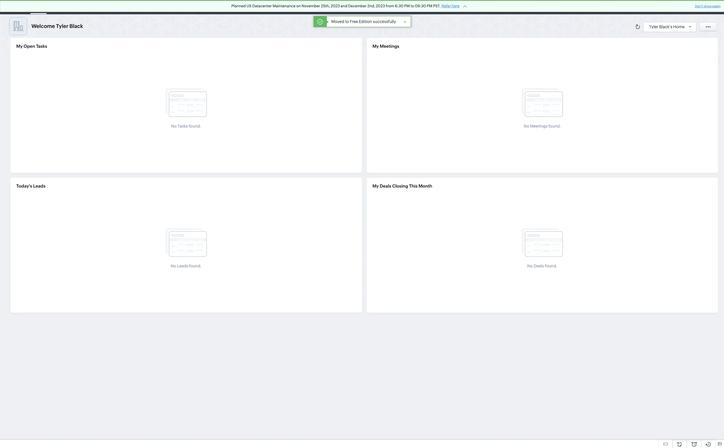Task type: vqa. For each thing, say whether or not it's contained in the screenshot.
Filter Meetings by "Filter"
no



Task type: locate. For each thing, give the bounding box(es) containing it.
black's
[[660, 24, 673, 29]]

planned us datacenter maintenance on november 25th, 2023 and december 2nd, 2023 from 6:30 pm to 09:30 pm pst. refer here
[[232, 4, 460, 8]]

black
[[70, 23, 83, 29]]

refer
[[442, 4, 451, 8]]

0 vertical spatial deals
[[380, 184, 392, 189]]

tyler left black's
[[650, 24, 659, 29]]

open
[[24, 44, 35, 49]]

1 horizontal spatial to
[[411, 4, 415, 8]]

1 vertical spatial meetings
[[531, 124, 548, 128]]

my open tasks
[[16, 44, 47, 49]]

no for my deals closing this month
[[528, 264, 533, 268]]

this
[[409, 184, 418, 189]]

projects link
[[314, 0, 339, 14]]

my
[[16, 44, 23, 49], [373, 44, 379, 49], [373, 184, 379, 189]]

1 vertical spatial leads
[[177, 264, 188, 268]]

month
[[419, 184, 433, 189]]

free up upgrade
[[612, 3, 619, 7]]

no for today's leads
[[171, 264, 176, 268]]

0 horizontal spatial tyler
[[56, 23, 68, 29]]

campaigns
[[237, 5, 259, 9]]

1 horizontal spatial tasks
[[178, 124, 188, 128]]

2023
[[331, 4, 340, 8], [376, 4, 385, 8]]

0 vertical spatial to
[[411, 4, 415, 8]]

6:30
[[395, 4, 404, 8]]

to left the '09:30'
[[411, 4, 415, 8]]

0 horizontal spatial leads
[[33, 184, 45, 189]]

moved to free edition successfully
[[331, 19, 396, 24]]

1 horizontal spatial deals
[[534, 264, 544, 268]]

successfully
[[373, 19, 396, 24]]

december
[[348, 4, 367, 8]]

my left open
[[16, 44, 23, 49]]

no
[[171, 124, 177, 128], [524, 124, 530, 128], [171, 264, 176, 268], [528, 264, 533, 268]]

2023 left the and
[[331, 4, 340, 8]]

profile image
[[699, 2, 708, 12]]

don't show again link
[[696, 4, 721, 8]]

2023 right "2nd,"
[[376, 4, 385, 8]]

0 horizontal spatial free
[[350, 19, 358, 24]]

tyler
[[56, 23, 68, 29], [650, 24, 659, 29]]

to right moved on the top
[[345, 19, 349, 24]]

my left closing in the right top of the page
[[373, 184, 379, 189]]

pm
[[405, 4, 410, 8], [427, 4, 433, 8]]

0 vertical spatial meetings
[[380, 44, 400, 49]]

0 horizontal spatial to
[[345, 19, 349, 24]]

today's leads
[[16, 184, 45, 189]]

tasks
[[36, 44, 47, 49], [178, 124, 188, 128]]

found. for my deals closing this month
[[545, 264, 558, 268]]

0 vertical spatial leads
[[33, 184, 45, 189]]

leads
[[33, 184, 45, 189], [177, 264, 188, 268]]

my meetings
[[373, 44, 400, 49]]

pm right 6:30 at the top right of the page
[[405, 4, 410, 8]]

pm left pst.
[[427, 4, 433, 8]]

0 horizontal spatial meetings
[[380, 44, 400, 49]]

found. for my open tasks
[[189, 124, 201, 128]]

tyler black's home link
[[650, 24, 694, 29]]

deals for no
[[534, 264, 544, 268]]

25th,
[[321, 4, 330, 8]]

1 vertical spatial free
[[350, 19, 358, 24]]

1 horizontal spatial leads
[[177, 264, 188, 268]]

datacenter
[[252, 4, 272, 8]]

again
[[713, 4, 721, 8]]

free left edition
[[350, 19, 358, 24]]

pst.
[[434, 4, 441, 8]]

documents link
[[264, 0, 295, 14]]

0 vertical spatial tasks
[[36, 44, 47, 49]]

found. for today's leads
[[189, 264, 202, 268]]

1 horizontal spatial meetings
[[531, 124, 548, 128]]

1 horizontal spatial free
[[612, 3, 619, 7]]

tyler left black
[[56, 23, 68, 29]]

free inside the free upgrade
[[612, 3, 619, 7]]

0 horizontal spatial deals
[[380, 184, 392, 189]]

1 horizontal spatial tyler
[[650, 24, 659, 29]]

closing
[[393, 184, 408, 189]]

meetings
[[380, 44, 400, 49], [531, 124, 548, 128]]

my down successfully
[[373, 44, 379, 49]]

0 horizontal spatial pm
[[405, 4, 410, 8]]

free
[[612, 3, 619, 7], [350, 19, 358, 24]]

found.
[[189, 124, 201, 128], [549, 124, 561, 128], [189, 264, 202, 268], [545, 264, 558, 268]]

to
[[411, 4, 415, 8], [345, 19, 349, 24]]

2 pm from the left
[[427, 4, 433, 8]]

maintenance
[[273, 4, 296, 8]]

0 vertical spatial free
[[612, 3, 619, 7]]

1 vertical spatial deals
[[534, 264, 544, 268]]

1 horizontal spatial pm
[[427, 4, 433, 8]]

edition
[[359, 19, 372, 24]]

deals
[[380, 184, 392, 189], [534, 264, 544, 268]]

0 horizontal spatial 2023
[[331, 4, 340, 8]]

profile element
[[695, 0, 711, 14]]

1 pm from the left
[[405, 4, 410, 8]]

1 horizontal spatial 2023
[[376, 4, 385, 8]]

home
[[674, 24, 685, 29]]



Task type: describe. For each thing, give the bounding box(es) containing it.
1 2023 from the left
[[331, 4, 340, 8]]

create menu element
[[633, 0, 648, 14]]

don't show again
[[696, 4, 721, 8]]

free upgrade
[[607, 3, 624, 11]]

create menu image
[[637, 4, 644, 11]]

meetings for my
[[380, 44, 400, 49]]

tyler black's home
[[650, 24, 685, 29]]

2 2023 from the left
[[376, 4, 385, 8]]

deals for my
[[380, 184, 392, 189]]

on
[[297, 4, 301, 8]]

upgrade
[[607, 7, 624, 11]]

visits
[[300, 5, 310, 9]]

search image
[[651, 5, 656, 10]]

today's
[[16, 184, 32, 189]]

planned
[[232, 4, 246, 8]]

projects
[[319, 5, 334, 9]]

marketplace element
[[671, 0, 683, 14]]

09:30
[[415, 4, 426, 8]]

documents
[[268, 5, 290, 9]]

moved
[[331, 19, 344, 24]]

my for my open tasks
[[16, 44, 23, 49]]

found. for my meetings
[[549, 124, 561, 128]]

my for my meetings
[[373, 44, 379, 49]]

welcome tyler black
[[31, 23, 83, 29]]

november
[[302, 4, 320, 8]]

no deals found.
[[528, 264, 558, 268]]

search element
[[648, 0, 659, 14]]

no meetings found.
[[524, 124, 561, 128]]

no for my meetings
[[524, 124, 530, 128]]

crm
[[14, 4, 26, 10]]

show
[[704, 4, 712, 8]]

leads for today's
[[33, 184, 45, 189]]

no for my open tasks
[[171, 124, 177, 128]]

2nd,
[[368, 4, 375, 8]]

don't
[[696, 4, 704, 8]]

from
[[386, 4, 395, 8]]

no leads found.
[[171, 264, 202, 268]]

my deals closing this month
[[373, 184, 433, 189]]

1 vertical spatial to
[[345, 19, 349, 24]]

and
[[341, 4, 348, 8]]

us
[[247, 4, 252, 8]]

1 vertical spatial tasks
[[178, 124, 188, 128]]

my for my deals closing this month
[[373, 184, 379, 189]]

welcome
[[31, 23, 55, 29]]

no tasks found.
[[171, 124, 201, 128]]

0 horizontal spatial tasks
[[36, 44, 47, 49]]

campaigns link
[[233, 0, 264, 14]]

leads for no
[[177, 264, 188, 268]]

refer here link
[[442, 4, 460, 8]]

visits link
[[295, 0, 314, 14]]

here
[[452, 4, 460, 8]]

meetings for no
[[531, 124, 548, 128]]



